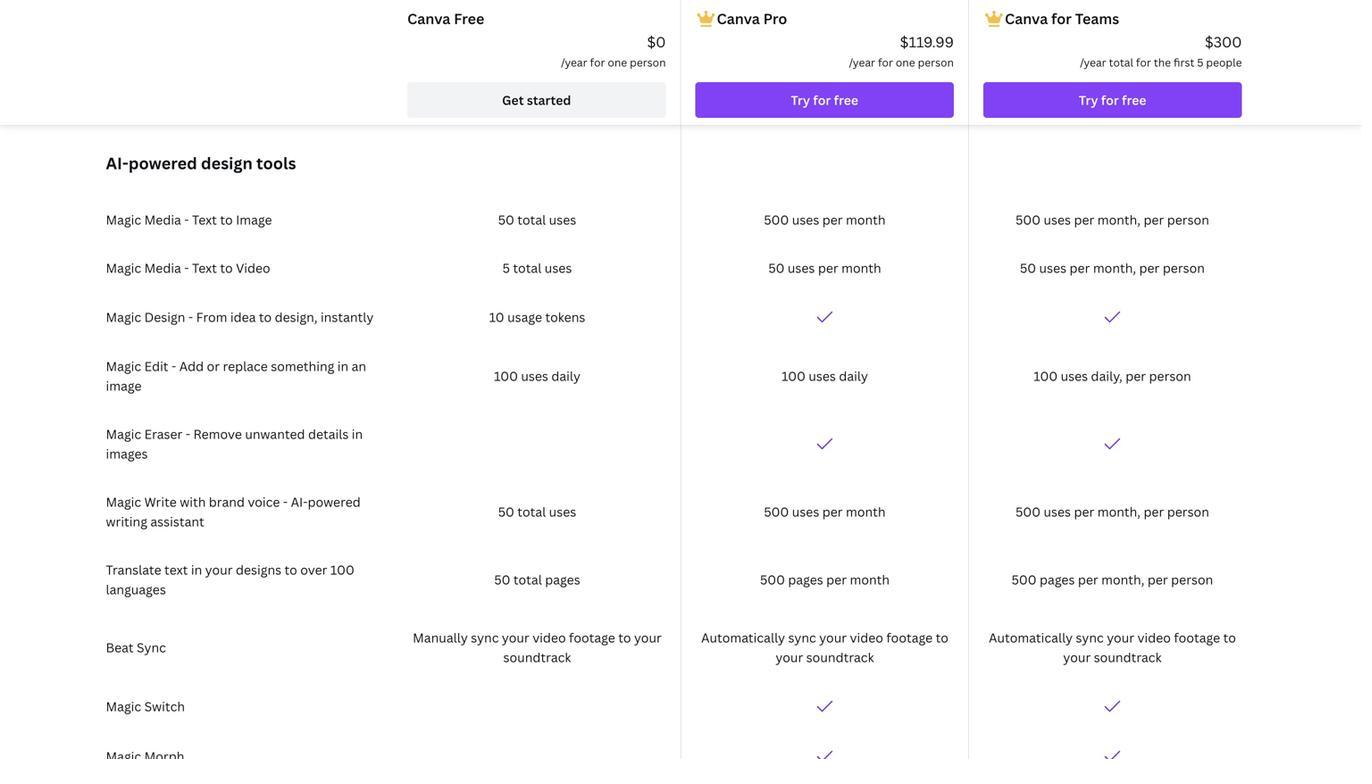 Task type: locate. For each thing, give the bounding box(es) containing it.
magic design - from idea to design, instantly
[[106, 309, 374, 326]]

1 500 uses per month, per person from the top
[[1016, 211, 1210, 228]]

from
[[196, 309, 227, 326]]

2 500 uses per month from the top
[[764, 503, 886, 520]]

magic for magic media - text to image
[[106, 211, 141, 228]]

3 magic from the top
[[106, 309, 141, 326]]

text left video
[[192, 260, 217, 276]]

500 uses per month for magic media - text to image
[[764, 211, 886, 228]]

100 uses daily
[[494, 368, 581, 385], [782, 368, 868, 385]]

translate text in your designs to over 100 languages
[[106, 561, 354, 598]]

free for $300
[[1122, 92, 1147, 109]]

soundtrack down 500 pages per month
[[806, 649, 874, 666]]

1 vertical spatial 500 uses per month
[[764, 503, 886, 520]]

one for $0
[[608, 55, 627, 70]]

2 magic from the top
[[106, 260, 141, 276]]

the
[[1154, 55, 1171, 70]]

text
[[192, 211, 217, 228], [192, 260, 217, 276]]

1 pages from the left
[[545, 571, 580, 588]]

2 50 total uses from the top
[[498, 503, 576, 520]]

1 horizontal spatial daily
[[839, 368, 868, 385]]

2 horizontal spatial soundtrack
[[1094, 649, 1162, 666]]

-
[[184, 211, 189, 228], [184, 260, 189, 276], [188, 309, 193, 326], [172, 358, 176, 375], [186, 426, 190, 443], [283, 494, 288, 511]]

0 horizontal spatial one
[[608, 55, 627, 70]]

5 magic from the top
[[106, 426, 141, 443]]

6 magic from the top
[[106, 494, 141, 511]]

instantly
[[321, 309, 374, 326]]

magic down magic media - text to image
[[106, 260, 141, 276]]

idea
[[230, 309, 256, 326]]

to
[[220, 211, 233, 228], [220, 260, 233, 276], [259, 309, 272, 326], [285, 561, 297, 578], [618, 629, 631, 646], [936, 629, 949, 646], [1224, 629, 1236, 646]]

1 daily from the left
[[551, 368, 581, 385]]

3 footage from the left
[[1174, 629, 1220, 646]]

0 vertical spatial ai-
[[106, 152, 129, 174]]

- for video
[[184, 260, 189, 276]]

in inside magic edit - add or replace something in an image
[[337, 358, 349, 375]]

- inside the magic eraser - remove unwanted details in images
[[186, 426, 190, 443]]

try for free for canva pro
[[791, 92, 859, 109]]

footage
[[569, 629, 615, 646], [887, 629, 933, 646], [1174, 629, 1220, 646]]

soundtrack
[[503, 649, 571, 666], [806, 649, 874, 666], [1094, 649, 1162, 666]]

month,
[[1098, 211, 1141, 228], [1093, 260, 1136, 276], [1098, 503, 1141, 520], [1102, 571, 1145, 588]]

0 horizontal spatial try for free
[[791, 92, 859, 109]]

automatically sync your video footage to your soundtrack down 500 pages per month, per person
[[989, 629, 1236, 666]]

assistant
[[150, 513, 204, 530]]

free
[[834, 92, 859, 109], [1122, 92, 1147, 109]]

0 horizontal spatial daily
[[551, 368, 581, 385]]

2 horizontal spatial footage
[[1174, 629, 1220, 646]]

total up 5 total uses
[[518, 211, 546, 228]]

1 horizontal spatial try for free
[[1079, 92, 1147, 109]]

translate
[[106, 561, 161, 578]]

text left image
[[192, 211, 217, 228]]

/year inside $119.99 /year for one person
[[849, 55, 876, 70]]

1 horizontal spatial automatically sync your video footage to your soundtrack
[[989, 629, 1236, 666]]

video down 500 pages per month
[[850, 629, 883, 646]]

magic inside magic edit - add or replace something in an image
[[106, 358, 141, 375]]

daily
[[551, 368, 581, 385], [839, 368, 868, 385]]

to inside manually sync your video footage to your soundtrack
[[618, 629, 631, 646]]

usage
[[507, 309, 542, 326]]

2 vertical spatial in
[[191, 561, 202, 578]]

500
[[764, 211, 789, 228], [1016, 211, 1041, 228], [764, 503, 789, 520], [1016, 503, 1041, 520], [760, 571, 785, 588], [1012, 571, 1037, 588]]

magic media - text to image
[[106, 211, 272, 228]]

total for magic media - text to video
[[513, 260, 542, 276]]

1 100 uses daily from the left
[[494, 368, 581, 385]]

teams
[[1075, 9, 1120, 28]]

magic up magic media - text to video at the left top of page
[[106, 211, 141, 228]]

1 canva from the left
[[407, 9, 451, 28]]

1 try for free from the left
[[791, 92, 859, 109]]

1 try for free button from the left
[[696, 82, 954, 118]]

50 total uses up 5 total uses
[[498, 211, 576, 228]]

- for details
[[186, 426, 190, 443]]

- right edit
[[172, 358, 176, 375]]

500 uses per month, per person up 500 pages per month, per person
[[1016, 503, 1210, 520]]

automatically
[[701, 629, 785, 646], [989, 629, 1073, 646]]

2 horizontal spatial /year
[[1080, 55, 1107, 70]]

pages
[[545, 571, 580, 588], [788, 571, 823, 588], [1040, 571, 1075, 588]]

1 vertical spatial 5
[[503, 260, 510, 276]]

1 video from the left
[[533, 629, 566, 646]]

2 horizontal spatial pages
[[1040, 571, 1075, 588]]

500 uses per month, per person up 50 uses per month, per person
[[1016, 211, 1210, 228]]

writing
[[106, 513, 147, 530]]

1 vertical spatial text
[[192, 260, 217, 276]]

0 vertical spatial 500 uses per month, per person
[[1016, 211, 1210, 228]]

0 horizontal spatial sync
[[471, 629, 499, 646]]

2 canva from the left
[[717, 9, 760, 28]]

canva left teams
[[1005, 9, 1048, 28]]

try for free for canva for teams
[[1079, 92, 1147, 109]]

footage inside manually sync your video footage to your soundtrack
[[569, 629, 615, 646]]

pages for 500 pages per month, per person
[[1040, 571, 1075, 588]]

1 horizontal spatial in
[[337, 358, 349, 375]]

canva left free
[[407, 9, 451, 28]]

total for magic media - text to image
[[518, 211, 546, 228]]

500 uses per month up 50 uses per month
[[764, 211, 886, 228]]

canva left pro
[[717, 9, 760, 28]]

7 magic from the top
[[106, 698, 141, 715]]

1 vertical spatial ai-
[[291, 494, 308, 511]]

media for magic media - text to image
[[144, 211, 181, 228]]

1 50 total uses from the top
[[498, 211, 576, 228]]

0 horizontal spatial footage
[[569, 629, 615, 646]]

sync down 500 pages per month
[[788, 629, 816, 646]]

/year for $0
[[561, 55, 587, 70]]

2 horizontal spatial canva
[[1005, 9, 1048, 28]]

1 horizontal spatial video
[[850, 629, 883, 646]]

powered down details at left
[[308, 494, 361, 511]]

- down magic media - text to image
[[184, 260, 189, 276]]

details
[[308, 426, 349, 443]]

soundtrack down 50 total pages
[[503, 649, 571, 666]]

2 horizontal spatial in
[[352, 426, 363, 443]]

uses
[[549, 211, 576, 228], [792, 211, 819, 228], [1044, 211, 1071, 228], [545, 260, 572, 276], [788, 260, 815, 276], [1039, 260, 1067, 276], [521, 368, 548, 385], [809, 368, 836, 385], [1061, 368, 1088, 385], [549, 503, 576, 520], [792, 503, 819, 520], [1044, 503, 1071, 520]]

1 horizontal spatial footage
[[887, 629, 933, 646]]

1 magic from the top
[[106, 211, 141, 228]]

2 text from the top
[[192, 260, 217, 276]]

designs
[[236, 561, 281, 578]]

person inside $119.99 /year for one person
[[918, 55, 954, 70]]

2 try from the left
[[1079, 92, 1098, 109]]

month
[[846, 211, 886, 228], [842, 260, 881, 276], [846, 503, 886, 520], [850, 571, 890, 588]]

1 try from the left
[[791, 92, 810, 109]]

free
[[454, 9, 484, 28]]

0 vertical spatial in
[[337, 358, 349, 375]]

try
[[791, 92, 810, 109], [1079, 92, 1098, 109]]

1 vertical spatial 500 uses per month, per person
[[1016, 503, 1210, 520]]

0 horizontal spatial /year
[[561, 55, 587, 70]]

1 horizontal spatial 100 uses daily
[[782, 368, 868, 385]]

images
[[106, 445, 148, 462]]

canva for canva free
[[407, 9, 451, 28]]

- right voice
[[283, 494, 288, 511]]

daily,
[[1091, 368, 1123, 385]]

/year
[[561, 55, 587, 70], [849, 55, 876, 70], [1080, 55, 1107, 70]]

0 vertical spatial 500 uses per month
[[764, 211, 886, 228]]

magic up image
[[106, 358, 141, 375]]

magic up writing on the bottom of the page
[[106, 494, 141, 511]]

1 footage from the left
[[569, 629, 615, 646]]

2 media from the top
[[144, 260, 181, 276]]

one
[[608, 55, 627, 70], [896, 55, 915, 70]]

magic up images
[[106, 426, 141, 443]]

100 uses daily, per person
[[1034, 368, 1191, 385]]

50 for magic write with brand voice - ai-powered writing assistant
[[498, 503, 514, 520]]

0 vertical spatial 5
[[1197, 55, 1204, 70]]

try for free
[[791, 92, 859, 109], [1079, 92, 1147, 109]]

remove
[[193, 426, 242, 443]]

total up 50 total pages
[[518, 503, 546, 520]]

magic for magic edit - add or replace something in an image
[[106, 358, 141, 375]]

magic write with brand voice - ai-powered writing assistant
[[106, 494, 361, 530]]

1 horizontal spatial try
[[1079, 92, 1098, 109]]

0 horizontal spatial try for free button
[[696, 82, 954, 118]]

5
[[1197, 55, 1204, 70], [503, 260, 510, 276]]

one inside $0 /year for one person
[[608, 55, 627, 70]]

magic for magic design - from idea to design, instantly
[[106, 309, 141, 326]]

0 horizontal spatial powered
[[129, 152, 197, 174]]

magic inside 'magic write with brand voice - ai-powered writing assistant'
[[106, 494, 141, 511]]

2 free from the left
[[1122, 92, 1147, 109]]

total for translate text in your designs to over 100 languages
[[514, 571, 542, 588]]

soundtrack down 500 pages per month, per person
[[1094, 649, 1162, 666]]

1 horizontal spatial ai-
[[291, 494, 308, 511]]

- inside magic edit - add or replace something in an image
[[172, 358, 176, 375]]

2 horizontal spatial sync
[[1076, 629, 1104, 646]]

1 500 uses per month from the top
[[764, 211, 886, 228]]

magic left switch
[[106, 698, 141, 715]]

100 inside the translate text in your designs to over 100 languages
[[330, 561, 354, 578]]

1 horizontal spatial /year
[[849, 55, 876, 70]]

0 horizontal spatial automatically
[[701, 629, 785, 646]]

something
[[271, 358, 334, 375]]

1 text from the top
[[192, 211, 217, 228]]

100
[[494, 368, 518, 385], [782, 368, 806, 385], [1034, 368, 1058, 385], [330, 561, 354, 578]]

2 try for free button from the left
[[984, 82, 1242, 118]]

1 horizontal spatial one
[[896, 55, 915, 70]]

0 horizontal spatial soundtrack
[[503, 649, 571, 666]]

500 uses per month up 500 pages per month
[[764, 503, 886, 520]]

- left from
[[188, 309, 193, 326]]

for inside $119.99 /year for one person
[[878, 55, 893, 70]]

manually
[[413, 629, 468, 646]]

total up manually sync your video footage to your soundtrack in the bottom of the page
[[514, 571, 542, 588]]

month, for magic media - text to video
[[1093, 260, 1136, 276]]

total up usage
[[513, 260, 542, 276]]

edit
[[144, 358, 168, 375]]

/year for $119.99
[[849, 55, 876, 70]]

month, for magic media - text to image
[[1098, 211, 1141, 228]]

in
[[337, 358, 349, 375], [352, 426, 363, 443], [191, 561, 202, 578]]

magic
[[106, 211, 141, 228], [106, 260, 141, 276], [106, 309, 141, 326], [106, 358, 141, 375], [106, 426, 141, 443], [106, 494, 141, 511], [106, 698, 141, 715]]

1 sync from the left
[[471, 629, 499, 646]]

1 one from the left
[[608, 55, 627, 70]]

2 video from the left
[[850, 629, 883, 646]]

2 sync from the left
[[788, 629, 816, 646]]

1 vertical spatial 50 total uses
[[498, 503, 576, 520]]

2 automatically sync your video footage to your soundtrack from the left
[[989, 629, 1236, 666]]

1 vertical spatial media
[[144, 260, 181, 276]]

3 video from the left
[[1138, 629, 1171, 646]]

1 vertical spatial powered
[[308, 494, 361, 511]]

1 horizontal spatial powered
[[308, 494, 361, 511]]

0 vertical spatial 50 total uses
[[498, 211, 576, 228]]

/year inside $0 /year for one person
[[561, 55, 587, 70]]

free down $300 /year total for the first 5 people
[[1122, 92, 1147, 109]]

2 try for free from the left
[[1079, 92, 1147, 109]]

0 horizontal spatial ai-
[[106, 152, 129, 174]]

/year for $300
[[1080, 55, 1107, 70]]

ai-
[[106, 152, 129, 174], [291, 494, 308, 511]]

one inside $119.99 /year for one person
[[896, 55, 915, 70]]

1 horizontal spatial sync
[[788, 629, 816, 646]]

total
[[1109, 55, 1134, 70], [518, 211, 546, 228], [513, 260, 542, 276], [518, 503, 546, 520], [514, 571, 542, 588]]

automatically sync your video footage to your soundtrack
[[701, 629, 949, 666], [989, 629, 1236, 666]]

in left an
[[337, 358, 349, 375]]

total left the
[[1109, 55, 1134, 70]]

media up magic media - text to video at the left top of page
[[144, 211, 181, 228]]

- up magic media - text to video at the left top of page
[[184, 211, 189, 228]]

3 /year from the left
[[1080, 55, 1107, 70]]

4 magic from the top
[[106, 358, 141, 375]]

magic edit - add or replace something in an image
[[106, 358, 366, 394]]

0 horizontal spatial try
[[791, 92, 810, 109]]

canva
[[407, 9, 451, 28], [717, 9, 760, 28], [1005, 9, 1048, 28]]

500 uses per month, per person
[[1016, 211, 1210, 228], [1016, 503, 1210, 520]]

0 vertical spatial text
[[192, 211, 217, 228]]

0 horizontal spatial free
[[834, 92, 859, 109]]

1 vertical spatial in
[[352, 426, 363, 443]]

- right eraser
[[186, 426, 190, 443]]

free down $119.99 /year for one person
[[834, 92, 859, 109]]

in right the text
[[191, 561, 202, 578]]

sync
[[471, 629, 499, 646], [788, 629, 816, 646], [1076, 629, 1104, 646]]

2 pages from the left
[[788, 571, 823, 588]]

2 one from the left
[[896, 55, 915, 70]]

5 inside $300 /year total for the first 5 people
[[1197, 55, 1204, 70]]

500 uses per month for magic write with brand voice - ai-powered writing assistant
[[764, 503, 886, 520]]

2 /year from the left
[[849, 55, 876, 70]]

1 horizontal spatial free
[[1122, 92, 1147, 109]]

- for to
[[188, 309, 193, 326]]

one for $119.99
[[896, 55, 915, 70]]

for inside $0 /year for one person
[[590, 55, 605, 70]]

5 right first
[[1197, 55, 1204, 70]]

magic for magic eraser - remove unwanted details in images
[[106, 426, 141, 443]]

1 media from the top
[[144, 211, 181, 228]]

2 500 uses per month, per person from the top
[[1016, 503, 1210, 520]]

0 horizontal spatial 5
[[503, 260, 510, 276]]

one down $119.99
[[896, 55, 915, 70]]

tokens
[[545, 309, 585, 326]]

1 free from the left
[[834, 92, 859, 109]]

automatically sync your video footage to your soundtrack down 500 pages per month
[[701, 629, 949, 666]]

your
[[205, 561, 233, 578], [502, 629, 530, 646], [634, 629, 662, 646], [819, 629, 847, 646], [1107, 629, 1135, 646], [776, 649, 803, 666], [1063, 649, 1091, 666]]

one up get started 'button'
[[608, 55, 627, 70]]

3 pages from the left
[[1040, 571, 1075, 588]]

1 horizontal spatial pages
[[788, 571, 823, 588]]

0 horizontal spatial canva
[[407, 9, 451, 28]]

0 horizontal spatial automatically sync your video footage to your soundtrack
[[701, 629, 949, 666]]

0 horizontal spatial 100 uses daily
[[494, 368, 581, 385]]

media up the design
[[144, 260, 181, 276]]

/year inside $300 /year total for the first 5 people
[[1080, 55, 1107, 70]]

powered up magic media - text to image
[[129, 152, 197, 174]]

1 /year from the left
[[561, 55, 587, 70]]

1 horizontal spatial try for free button
[[984, 82, 1242, 118]]

1 horizontal spatial soundtrack
[[806, 649, 874, 666]]

1 horizontal spatial 5
[[1197, 55, 1204, 70]]

$0 /year for one person
[[561, 32, 666, 70]]

free for $119.99
[[834, 92, 859, 109]]

50 uses per month
[[769, 260, 881, 276]]

0 horizontal spatial video
[[533, 629, 566, 646]]

50 for translate text in your designs to over 100 languages
[[494, 571, 510, 588]]

5 up "10"
[[503, 260, 510, 276]]

magic media - text to video
[[106, 260, 270, 276]]

powered
[[129, 152, 197, 174], [308, 494, 361, 511]]

50
[[498, 211, 514, 228], [769, 260, 785, 276], [1020, 260, 1036, 276], [498, 503, 514, 520], [494, 571, 510, 588]]

2 daily from the left
[[839, 368, 868, 385]]

50 total uses up 50 total pages
[[498, 503, 576, 520]]

video down 50 total pages
[[533, 629, 566, 646]]

50 total pages
[[494, 571, 580, 588]]

sync down 500 pages per month, per person
[[1076, 629, 1104, 646]]

try for free button for canva for teams
[[984, 82, 1242, 118]]

ai- inside 'magic write with brand voice - ai-powered writing assistant'
[[291, 494, 308, 511]]

in right details at left
[[352, 426, 363, 443]]

1 horizontal spatial automatically
[[989, 629, 1073, 646]]

get started button
[[407, 82, 666, 118]]

magic left the design
[[106, 309, 141, 326]]

magic inside the magic eraser - remove unwanted details in images
[[106, 426, 141, 443]]

video down 500 pages per month, per person
[[1138, 629, 1171, 646]]

0 vertical spatial media
[[144, 211, 181, 228]]

0 horizontal spatial pages
[[545, 571, 580, 588]]

1 horizontal spatial canva
[[717, 9, 760, 28]]

3 canva from the left
[[1005, 9, 1048, 28]]

1 soundtrack from the left
[[503, 649, 571, 666]]

sync right manually
[[471, 629, 499, 646]]

0 horizontal spatial in
[[191, 561, 202, 578]]

2 horizontal spatial video
[[1138, 629, 1171, 646]]

for
[[1052, 9, 1072, 28], [590, 55, 605, 70], [878, 55, 893, 70], [1136, 55, 1151, 70], [813, 92, 831, 109], [1101, 92, 1119, 109]]

2 automatically from the left
[[989, 629, 1073, 646]]

canva pro
[[717, 9, 787, 28]]

$119.99 /year for one person
[[849, 32, 954, 70]]



Task type: vqa. For each thing, say whether or not it's contained in the screenshot.
Higher education link
no



Task type: describe. For each thing, give the bounding box(es) containing it.
person inside $0 /year for one person
[[630, 55, 666, 70]]

5 total uses
[[503, 260, 572, 276]]

500 pages per month, per person
[[1012, 571, 1213, 588]]

to inside the translate text in your designs to over 100 languages
[[285, 561, 297, 578]]

try for free button for canva pro
[[696, 82, 954, 118]]

media for magic media - text to video
[[144, 260, 181, 276]]

month for magic write with brand voice - ai-powered writing assistant
[[846, 503, 886, 520]]

magic switch
[[106, 698, 185, 715]]

try for for
[[1079, 92, 1098, 109]]

total inside $300 /year total for the first 5 people
[[1109, 55, 1134, 70]]

get
[[502, 92, 524, 109]]

first
[[1174, 55, 1195, 70]]

10
[[489, 309, 504, 326]]

1 automatically sync your video footage to your soundtrack from the left
[[701, 629, 949, 666]]

2 footage from the left
[[887, 629, 933, 646]]

sync inside manually sync your video footage to your soundtrack
[[471, 629, 499, 646]]

an
[[352, 358, 366, 375]]

switch
[[144, 698, 185, 715]]

50 total uses for magic write with brand voice - ai-powered writing assistant
[[498, 503, 576, 520]]

unwanted
[[245, 426, 305, 443]]

add
[[179, 358, 204, 375]]

canva for teams
[[1005, 9, 1120, 28]]

500 pages per month
[[760, 571, 890, 588]]

over
[[300, 561, 327, 578]]

50 for magic media - text to image
[[498, 211, 514, 228]]

2 100 uses daily from the left
[[782, 368, 868, 385]]

voice
[[248, 494, 280, 511]]

total for magic write with brand voice - ai-powered writing assistant
[[518, 503, 546, 520]]

replace
[[223, 358, 268, 375]]

ai-powered design tools
[[106, 152, 296, 174]]

tools
[[256, 152, 296, 174]]

powered inside 'magic write with brand voice - ai-powered writing assistant'
[[308, 494, 361, 511]]

month, for translate text in your designs to over 100 languages
[[1102, 571, 1145, 588]]

canva for canva for teams
[[1005, 9, 1048, 28]]

month for translate text in your designs to over 100 languages
[[850, 571, 890, 588]]

design
[[201, 152, 253, 174]]

- for image
[[184, 211, 189, 228]]

text
[[164, 561, 188, 578]]

0 vertical spatial powered
[[129, 152, 197, 174]]

3 sync from the left
[[1076, 629, 1104, 646]]

your inside the translate text in your designs to over 100 languages
[[205, 561, 233, 578]]

sync
[[137, 639, 166, 656]]

$300
[[1205, 32, 1242, 51]]

image
[[106, 377, 142, 394]]

2 soundtrack from the left
[[806, 649, 874, 666]]

$300 /year total for the first 5 people
[[1080, 32, 1242, 70]]

brand
[[209, 494, 245, 511]]

in inside the translate text in your designs to over 100 languages
[[191, 561, 202, 578]]

manually sync your video footage to your soundtrack
[[413, 629, 662, 666]]

try for pro
[[791, 92, 810, 109]]

- for replace
[[172, 358, 176, 375]]

magic eraser - remove unwanted details in images
[[106, 426, 363, 462]]

design
[[144, 309, 185, 326]]

500 uses per month, per person for magic write with brand voice - ai-powered writing assistant
[[1016, 503, 1210, 520]]

for inside $300 /year total for the first 5 people
[[1136, 55, 1151, 70]]

in inside the magic eraser - remove unwanted details in images
[[352, 426, 363, 443]]

people
[[1206, 55, 1242, 70]]

pro
[[763, 9, 787, 28]]

magic for magic write with brand voice - ai-powered writing assistant
[[106, 494, 141, 511]]

beat
[[106, 639, 134, 656]]

languages
[[106, 581, 166, 598]]

$119.99
[[900, 32, 954, 51]]

1 automatically from the left
[[701, 629, 785, 646]]

canva free
[[407, 9, 484, 28]]

pages for 500 pages per month
[[788, 571, 823, 588]]

started
[[527, 92, 571, 109]]

soundtrack inside manually sync your video footage to your soundtrack
[[503, 649, 571, 666]]

50 total uses for magic media - text to image
[[498, 211, 576, 228]]

video
[[236, 260, 270, 276]]

with
[[180, 494, 206, 511]]

get started
[[502, 92, 571, 109]]

text for video
[[192, 260, 217, 276]]

500 uses per month, per person for magic media - text to image
[[1016, 211, 1210, 228]]

10 usage tokens
[[489, 309, 585, 326]]

3 soundtrack from the left
[[1094, 649, 1162, 666]]

image
[[236, 211, 272, 228]]

video inside manually sync your video footage to your soundtrack
[[533, 629, 566, 646]]

or
[[207, 358, 220, 375]]

magic for magic switch
[[106, 698, 141, 715]]

month for magic media - text to image
[[846, 211, 886, 228]]

text for image
[[192, 211, 217, 228]]

- inside 'magic write with brand voice - ai-powered writing assistant'
[[283, 494, 288, 511]]

month for magic media - text to video
[[842, 260, 881, 276]]

$0
[[647, 32, 666, 51]]

canva for canva pro
[[717, 9, 760, 28]]

beat sync
[[106, 639, 166, 656]]

50 uses per month, per person
[[1020, 260, 1205, 276]]

write
[[144, 494, 177, 511]]

month, for magic write with brand voice - ai-powered writing assistant
[[1098, 503, 1141, 520]]

magic for magic media - text to video
[[106, 260, 141, 276]]

eraser
[[144, 426, 183, 443]]

design,
[[275, 309, 318, 326]]



